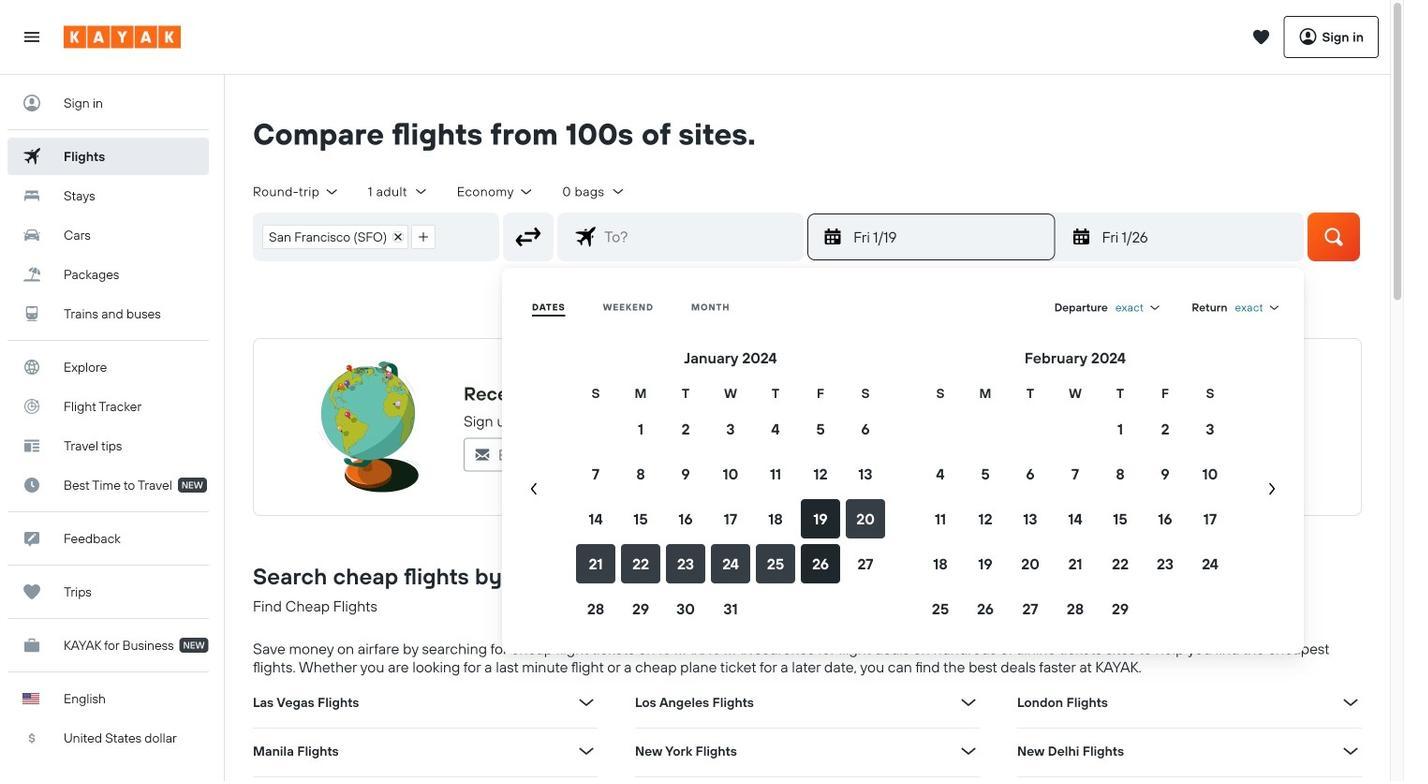 Task type: describe. For each thing, give the bounding box(es) containing it.
friday january 19th element
[[854, 226, 1043, 248]]

Dates radio
[[532, 301, 565, 313]]

1 list item from the left
[[262, 225, 409, 249]]

Month radio
[[691, 301, 730, 313]]

2 list item from the left
[[411, 225, 436, 249]]

Flight destination input text field
[[597, 213, 803, 260]]



Task type: vqa. For each thing, say whether or not it's contained in the screenshot.
second Calendar icon element from right
no



Task type: locate. For each thing, give the bounding box(es) containing it.
menu
[[510, 290, 1297, 631]]

None field
[[1116, 300, 1162, 315], [1235, 300, 1282, 315], [1116, 300, 1162, 315], [1235, 300, 1282, 315]]

friday january 26th element
[[1102, 226, 1292, 248]]

1 horizontal spatial list item
[[411, 225, 436, 249]]

Cabin type Economy field
[[457, 183, 534, 200]]

0 horizontal spatial list item
[[262, 225, 409, 249]]

united states (english) image
[[22, 693, 39, 705]]

start date calendar input use left and right arrow keys to change day. use up and down arrow keys to change week. tab
[[510, 347, 1297, 631]]

Trip type Round-trip field
[[253, 183, 340, 200]]

navigation menu image
[[22, 28, 41, 46]]

list item
[[262, 225, 409, 249], [411, 225, 436, 249]]

swap departure airport and destination airport image
[[511, 219, 546, 255]]

remove image
[[394, 232, 403, 242]]

Flight origin input text field
[[444, 213, 498, 260]]

list
[[254, 213, 444, 260]]

Enter your email address to sign up for our newsletter text field
[[491, 439, 828, 471]]

Weekend radio
[[603, 301, 654, 313]]

list item down trip type round-trip field
[[262, 225, 409, 249]]

list item right remove icon
[[411, 225, 436, 249]]



